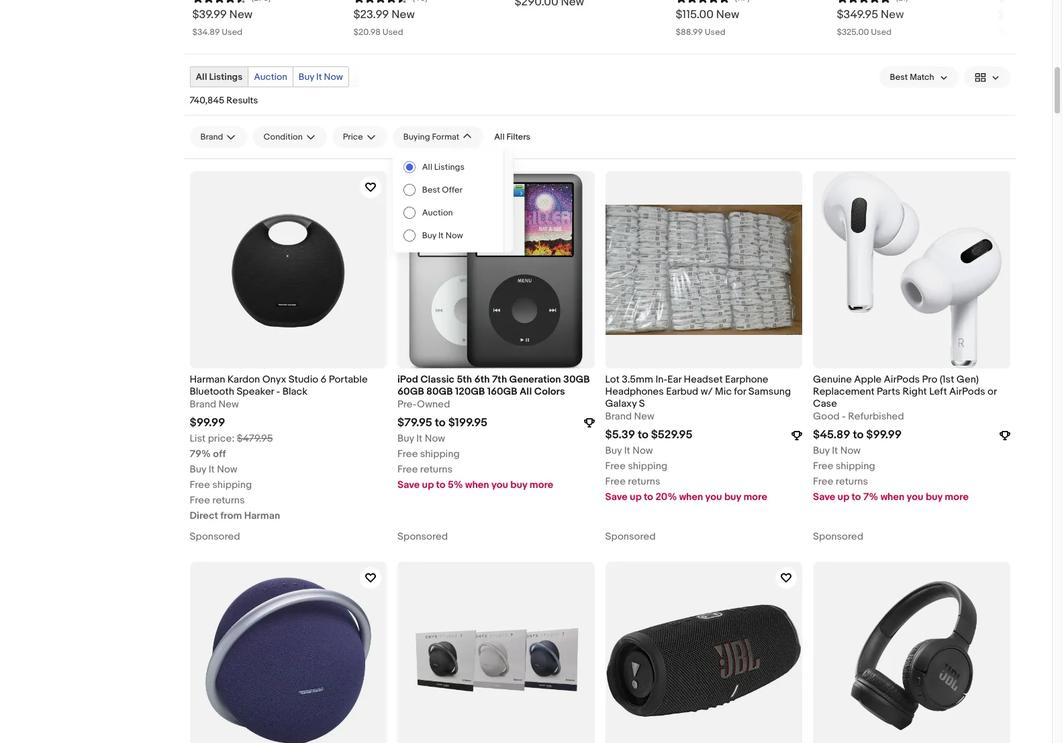 Task type: describe. For each thing, give the bounding box(es) containing it.
used for $349.95
[[871, 27, 892, 38]]

$99.99 inside $45.89 to $99.99 buy it now free shipping free returns save up to 7% when you buy more
[[866, 429, 902, 442]]

save for $79.95
[[398, 479, 420, 492]]

$5.39 to $529.95 buy it now free shipping free returns save up to 20% when you buy more
[[605, 429, 767, 504]]

1 horizontal spatial all listings
[[422, 162, 465, 173]]

buy for $99.99
[[926, 491, 943, 504]]

or
[[988, 385, 997, 398]]

direct
[[190, 510, 218, 523]]

now inside $45.89 to $99.99 buy it now free shipping free returns save up to 7% when you buy more
[[841, 445, 861, 458]]

filters
[[507, 132, 531, 143]]

best offer link
[[393, 179, 504, 202]]

used for $379.95
[[1032, 27, 1053, 38]]

6th
[[474, 373, 490, 386]]

$115.00
[[676, 8, 714, 22]]

$115.00 new $88.99 used
[[676, 8, 740, 38]]

refurbished
[[848, 411, 904, 423]]

w/
[[701, 385, 713, 398]]

$23.99
[[354, 8, 389, 22]]

$45.89 to $99.99 buy it now free shipping free returns save up to 7% when you buy more
[[813, 429, 969, 504]]

results
[[227, 95, 258, 106]]

$5.39
[[605, 429, 635, 442]]

top rated plus image
[[584, 418, 595, 429]]

6
[[321, 373, 327, 386]]

- inside "genuine apple airpods pro (1st gen) replacement parts right left airpods or case good - refurbished"
[[842, 411, 846, 423]]

5%
[[448, 479, 463, 492]]

buying format
[[403, 132, 460, 143]]

ipod
[[398, 373, 418, 386]]

$379.95
[[998, 8, 1039, 22]]

samsung
[[749, 385, 791, 398]]

to left 20%
[[644, 491, 653, 504]]

79%
[[190, 448, 211, 461]]

$39.99
[[192, 8, 227, 22]]

160gb
[[487, 385, 518, 398]]

buy inside $45.89 to $99.99 buy it now free shipping free returns save up to 7% when you buy more
[[813, 445, 830, 458]]

returns for $79.95
[[420, 463, 453, 476]]

buy for $529.95
[[725, 491, 741, 504]]

1 vertical spatial harman
[[244, 510, 280, 523]]

0 vertical spatial auction link
[[249, 67, 293, 87]]

up for $79.95
[[422, 479, 434, 492]]

to left 7%
[[852, 491, 861, 504]]

case
[[813, 398, 837, 410]]

ipod classic 5th 6th 7th generation 30gb 60gb 80gb 120gb 160gb all colors pre-owned
[[398, 373, 590, 411]]

lot 3.5mm in-ear headset earphone headphones earbud w/ mic for samsung galaxy s link
[[605, 373, 802, 411]]

1 horizontal spatial all listings link
[[393, 156, 504, 179]]

harman kardon onyx studio 7 bluetooth wireless portable speaker original image
[[398, 562, 595, 743]]

ear
[[668, 373, 682, 386]]

7%
[[864, 491, 879, 504]]

brand inside lot 3.5mm in-ear headset earphone headphones earbud w/ mic for samsung galaxy s brand new
[[605, 411, 632, 423]]

1 vertical spatial auction link
[[393, 202, 504, 224]]

returns for $45.89
[[836, 476, 868, 488]]

headset
[[684, 373, 723, 386]]

4.8 out of 5 stars image
[[676, 0, 730, 4]]

speaker
[[237, 385, 274, 398]]

new for $115.00 new
[[716, 8, 740, 22]]

jbl charge 5 portable wireless bluetooth speaker- black(jblcharge5blkam) image
[[605, 562, 802, 743]]

1 vertical spatial buy it now
[[422, 231, 463, 241]]

$349.95 new $325.00 used
[[837, 8, 904, 38]]

it inside harman kardon onyx studio 6 portable bluetooth speaker - black brand new $99.99 list price: $479.95 79% off buy it now free shipping free returns direct from harman
[[209, 463, 215, 476]]

price:
[[208, 433, 235, 445]]

used for $115.00
[[705, 27, 726, 38]]

bluetooth
[[190, 385, 234, 398]]

1 vertical spatial buy it now link
[[393, 224, 504, 247]]

from
[[220, 510, 242, 523]]

for
[[734, 385, 746, 398]]

genuine apple airpods pro (1st gen) replacement parts right left airpods or case link
[[813, 373, 1010, 411]]

best offer
[[422, 185, 463, 196]]

replacement
[[813, 385, 875, 398]]

jbl tune 510bt wireless bluetooth on-ear headphones image
[[813, 562, 1010, 743]]

classic
[[421, 373, 455, 386]]

- inside harman kardon onyx studio 6 portable bluetooth speaker - black brand new $99.99 list price: $479.95 79% off buy it now free shipping free returns direct from harman
[[276, 385, 280, 398]]

harman kardon onyx studio 6 portable bluetooth speaker - black brand new $99.99 list price: $479.95 79% off buy it now free shipping free returns direct from harman
[[190, 373, 368, 523]]

genuine apple airpods pro (1st gen) replacement parts right left airpods or case good - refurbished
[[813, 373, 997, 423]]

all inside all filters button
[[494, 132, 505, 143]]

off
[[213, 448, 226, 461]]

0 horizontal spatial listings
[[209, 71, 243, 83]]

$45.89
[[813, 429, 851, 442]]

harman kardon onyx studio 6 portable bluetooth speaker - black image
[[190, 171, 387, 369]]

studio
[[289, 373, 318, 386]]

3.5mm
[[622, 373, 653, 386]]

portable
[[329, 373, 368, 386]]

lot
[[605, 373, 620, 386]]

generation
[[509, 373, 561, 386]]

left
[[929, 385, 947, 398]]

$23.99 new $20.98 used
[[354, 8, 415, 38]]

in-
[[656, 373, 668, 386]]

now inside $5.39 to $529.95 buy it now free shipping free returns save up to 20% when you buy more
[[633, 445, 653, 458]]

onyx
[[262, 373, 286, 386]]

list
[[190, 433, 206, 445]]

now inside '$79.95 to $199.95 buy it now free shipping free returns save up to 5% when you buy more'
[[425, 433, 445, 445]]

more for $529.95
[[744, 491, 767, 504]]

4.6 out of 5 stars image for $23.99
[[354, 0, 407, 4]]

harman kardon onyx studio 8 bluetooth wireless portable speaker - blue image
[[190, 562, 387, 743]]

$88.99
[[676, 27, 703, 38]]

apple
[[854, 373, 882, 386]]

kardon
[[227, 373, 260, 386]]

$529.95
[[651, 429, 693, 442]]

brand inside harman kardon onyx studio 6 portable bluetooth speaker - black brand new $99.99 list price: $479.95 79% off buy it now free shipping free returns direct from harman
[[190, 398, 216, 411]]

$99.99 inside harman kardon onyx studio 6 portable bluetooth speaker - black brand new $99.99 list price: $479.95 79% off buy it now free shipping free returns direct from harman
[[190, 416, 225, 430]]

740,845
[[190, 95, 224, 106]]

up for $5.39
[[630, 491, 642, 504]]

more for $199.95
[[530, 479, 554, 492]]

to left the 5%
[[436, 479, 446, 492]]

1 vertical spatial auction
[[422, 208, 453, 218]]

shipping for $199.95
[[420, 448, 460, 461]]

7th
[[492, 373, 507, 386]]

sponsored for $45.89
[[813, 531, 864, 543]]

0 horizontal spatial buy it now link
[[293, 67, 348, 87]]

$199.95
[[448, 416, 488, 430]]

lot 3.5mm in-ear headset earphone headphones earbud w/ mic for samsung  galaxy s image
[[605, 171, 802, 369]]

120gb
[[455, 385, 485, 398]]

pro
[[922, 373, 938, 386]]

you for $99.99
[[907, 491, 924, 504]]

returns inside harman kardon onyx studio 6 portable bluetooth speaker - black brand new $99.99 list price: $479.95 79% off buy it now free shipping free returns direct from harman
[[212, 494, 245, 507]]

0 horizontal spatial airpods
[[884, 373, 920, 386]]

returns for $5.39
[[628, 476, 661, 488]]



Task type: vqa. For each thing, say whether or not it's contained in the screenshot.


Task type: locate. For each thing, give the bounding box(es) containing it.
buying format button
[[393, 126, 484, 148]]

buy right 7%
[[926, 491, 943, 504]]

returns up 20%
[[628, 476, 661, 488]]

now
[[324, 71, 343, 83], [446, 231, 463, 241], [425, 433, 445, 445], [633, 445, 653, 458], [841, 445, 861, 458], [217, 463, 237, 476]]

2 horizontal spatial more
[[945, 491, 969, 504]]

2 5 out of 5 stars image from the left
[[998, 0, 1052, 4]]

1 horizontal spatial more
[[744, 491, 767, 504]]

when inside $45.89 to $99.99 buy it now free shipping free returns save up to 7% when you buy more
[[881, 491, 905, 504]]

new for $349.95 new
[[881, 8, 904, 22]]

2 sponsored from the left
[[398, 531, 448, 543]]

all listings link up offer
[[393, 156, 504, 179]]

$325.00
[[837, 27, 869, 38]]

used
[[222, 27, 243, 38], [383, 27, 403, 38], [705, 27, 726, 38], [871, 27, 892, 38], [1032, 27, 1053, 38]]

used inside $39.99 new $34.89 used
[[222, 27, 243, 38]]

0 horizontal spatial buy
[[511, 479, 527, 492]]

brand down galaxy
[[605, 411, 632, 423]]

4.6 out of 5 stars image for $39.99
[[192, 0, 246, 4]]

right
[[903, 385, 927, 398]]

more for $99.99
[[945, 491, 969, 504]]

buy inside $5.39 to $529.95 buy it now free shipping free returns save up to 20% when you buy more
[[725, 491, 741, 504]]

up left 7%
[[838, 491, 850, 504]]

up inside $45.89 to $99.99 buy it now free shipping free returns save up to 7% when you buy more
[[838, 491, 850, 504]]

0 horizontal spatial $99.99
[[190, 416, 225, 430]]

2 horizontal spatial save
[[813, 491, 836, 504]]

0 horizontal spatial auction link
[[249, 67, 293, 87]]

all up 740,845
[[196, 71, 207, 83]]

new for $39.99 new
[[229, 8, 253, 22]]

sponsored down the 5%
[[398, 531, 448, 543]]

you right the 5%
[[492, 479, 508, 492]]

4.6 out of 5 stars image
[[192, 0, 246, 4], [354, 0, 407, 4]]

up inside '$79.95 to $199.95 buy it now free shipping free returns save up to 5% when you buy more'
[[422, 479, 434, 492]]

mic
[[715, 385, 732, 398]]

2 horizontal spatial buy
[[926, 491, 943, 504]]

4 used from the left
[[871, 27, 892, 38]]

used right $354.99
[[1032, 27, 1053, 38]]

buy inside '$79.95 to $199.95 buy it now free shipping free returns save up to 5% when you buy more'
[[398, 433, 414, 445]]

1 horizontal spatial up
[[630, 491, 642, 504]]

$379.95 new $354.99 used
[[998, 8, 1062, 38]]

0 horizontal spatial all listings link
[[190, 67, 248, 87]]

auction link up results
[[249, 67, 293, 87]]

save for $45.89
[[813, 491, 836, 504]]

1 horizontal spatial buy
[[725, 491, 741, 504]]

$479.95
[[237, 433, 273, 445]]

you right 20%
[[705, 491, 722, 504]]

1 horizontal spatial 5 out of 5 stars image
[[998, 0, 1052, 4]]

auction link
[[249, 67, 293, 87], [393, 202, 504, 224]]

1 used from the left
[[222, 27, 243, 38]]

up left the 5%
[[422, 479, 434, 492]]

$79.95
[[398, 416, 432, 430]]

more inside $5.39 to $529.95 buy it now free shipping free returns save up to 20% when you buy more
[[744, 491, 767, 504]]

it inside $45.89 to $99.99 buy it now free shipping free returns save up to 7% when you buy more
[[832, 445, 838, 458]]

shipping
[[420, 448, 460, 461], [628, 460, 668, 473], [836, 460, 875, 473], [212, 479, 252, 492]]

returns up the from
[[212, 494, 245, 507]]

new inside $349.95 new $325.00 used
[[881, 8, 904, 22]]

format
[[432, 132, 460, 143]]

when for $99.99
[[881, 491, 905, 504]]

shipping up 7%
[[836, 460, 875, 473]]

0 horizontal spatial brand
[[190, 398, 216, 411]]

used inside the $115.00 new $88.99 used
[[705, 27, 726, 38]]

when for $529.95
[[679, 491, 703, 504]]

sponsored down 20%
[[605, 531, 656, 543]]

returns inside '$79.95 to $199.95 buy it now free shipping free returns save up to 5% when you buy more'
[[420, 463, 453, 476]]

harman
[[190, 373, 225, 386], [244, 510, 280, 523]]

new inside $379.95 new $354.99 used
[[1041, 8, 1062, 22]]

1 horizontal spatial airpods
[[950, 385, 986, 398]]

it inside $5.39 to $529.95 buy it now free shipping free returns save up to 20% when you buy more
[[624, 445, 630, 458]]

3 sponsored from the left
[[605, 531, 656, 543]]

1 horizontal spatial auction link
[[393, 202, 504, 224]]

shipping inside '$79.95 to $199.95 buy it now free shipping free returns save up to 5% when you buy more'
[[420, 448, 460, 461]]

buy inside $45.89 to $99.99 buy it now free shipping free returns save up to 7% when you buy more
[[926, 491, 943, 504]]

sponsored for $79.95
[[398, 531, 448, 543]]

1 horizontal spatial you
[[705, 491, 722, 504]]

when
[[465, 479, 489, 492], [679, 491, 703, 504], [881, 491, 905, 504]]

shipping up the 5%
[[420, 448, 460, 461]]

save
[[398, 479, 420, 492], [605, 491, 628, 504], [813, 491, 836, 504]]

returns up the 5%
[[420, 463, 453, 476]]

used inside $23.99 new $20.98 used
[[383, 27, 403, 38]]

returns up 7%
[[836, 476, 868, 488]]

new inside $39.99 new $34.89 used
[[229, 8, 253, 22]]

new
[[229, 8, 253, 22], [392, 8, 415, 22], [716, 8, 740, 22], [881, 8, 904, 22], [1041, 8, 1062, 22], [219, 398, 239, 411], [634, 411, 655, 423]]

2 horizontal spatial when
[[881, 491, 905, 504]]

shipping inside $45.89 to $99.99 buy it now free shipping free returns save up to 7% when you buy more
[[836, 460, 875, 473]]

more inside $45.89 to $99.99 buy it now free shipping free returns save up to 7% when you buy more
[[945, 491, 969, 504]]

used inside $349.95 new $325.00 used
[[871, 27, 892, 38]]

4.6 out of 5 stars image up "$39.99"
[[192, 0, 246, 4]]

all listings up 740,845 results
[[196, 71, 243, 83]]

buy inside harman kardon onyx studio 6 portable bluetooth speaker - black brand new $99.99 list price: $479.95 79% off buy it now free shipping free returns direct from harman
[[190, 463, 206, 476]]

harman right the from
[[244, 510, 280, 523]]

new right "$39.99"
[[229, 8, 253, 22]]

$99.99 down refurbished
[[866, 429, 902, 442]]

20%
[[656, 491, 677, 504]]

new inside lot 3.5mm in-ear headset earphone headphones earbud w/ mic for samsung galaxy s brand new
[[634, 411, 655, 423]]

1 top rated plus image from the left
[[792, 430, 802, 441]]

5 out of 5 stars image for $349.95
[[837, 0, 891, 4]]

1 horizontal spatial -
[[842, 411, 846, 423]]

save for $5.39
[[605, 491, 628, 504]]

save inside $5.39 to $529.95 buy it now free shipping free returns save up to 20% when you buy more
[[605, 491, 628, 504]]

galaxy
[[605, 398, 637, 410]]

1 5 out of 5 stars image from the left
[[837, 0, 891, 4]]

sponsored for $5.39
[[605, 531, 656, 543]]

2 used from the left
[[383, 27, 403, 38]]

s
[[639, 398, 645, 410]]

1 horizontal spatial listings
[[434, 162, 465, 173]]

auction up results
[[254, 71, 287, 83]]

1 horizontal spatial 4.6 out of 5 stars image
[[354, 0, 407, 4]]

0 horizontal spatial 4.6 out of 5 stars image
[[192, 0, 246, 4]]

you
[[492, 479, 508, 492], [705, 491, 722, 504], [907, 491, 924, 504]]

1 horizontal spatial harman
[[244, 510, 280, 523]]

$39.99 new $34.89 used
[[192, 8, 253, 38]]

all inside ipod classic 5th 6th 7th generation 30gb 60gb 80gb 120gb 160gb all colors pre-owned
[[520, 385, 532, 398]]

buy
[[299, 71, 314, 83], [422, 231, 437, 241], [398, 433, 414, 445], [605, 445, 622, 458], [813, 445, 830, 458], [190, 463, 206, 476]]

4 sponsored from the left
[[813, 531, 864, 543]]

new right $23.99
[[392, 8, 415, 22]]

save inside '$79.95 to $199.95 buy it now free shipping free returns save up to 5% when you buy more'
[[398, 479, 420, 492]]

earphone
[[725, 373, 769, 386]]

top rated plus image for $529.95
[[792, 430, 802, 441]]

5th
[[457, 373, 472, 386]]

all listings link
[[190, 67, 248, 87], [393, 156, 504, 179]]

you for $529.95
[[705, 491, 722, 504]]

airpods left or
[[950, 385, 986, 398]]

0 vertical spatial listings
[[209, 71, 243, 83]]

5 out of 5 stars image up $349.95
[[837, 0, 891, 4]]

sponsored for $99.99
[[190, 531, 240, 543]]

black
[[283, 385, 308, 398]]

$79.95 to $199.95 buy it now free shipping free returns save up to 5% when you buy more
[[398, 416, 554, 492]]

buy it now link
[[293, 67, 348, 87], [393, 224, 504, 247]]

returns inside $5.39 to $529.95 buy it now free shipping free returns save up to 20% when you buy more
[[628, 476, 661, 488]]

1 vertical spatial all listings
[[422, 162, 465, 173]]

0 vertical spatial auction
[[254, 71, 287, 83]]

(1st
[[940, 373, 955, 386]]

pre-
[[398, 398, 417, 411]]

740,845 results
[[190, 95, 258, 106]]

1 horizontal spatial when
[[679, 491, 703, 504]]

now inside harman kardon onyx studio 6 portable bluetooth speaker - black brand new $99.99 list price: $479.95 79% off buy it now free shipping free returns direct from harman
[[217, 463, 237, 476]]

$34.89
[[192, 27, 220, 38]]

0 horizontal spatial more
[[530, 479, 554, 492]]

colors
[[534, 385, 565, 398]]

brand down bluetooth
[[190, 398, 216, 411]]

0 horizontal spatial all listings
[[196, 71, 243, 83]]

4.6 out of 5 stars image up $23.99
[[354, 0, 407, 4]]

2 4.6 out of 5 stars image from the left
[[354, 0, 407, 4]]

1 vertical spatial -
[[842, 411, 846, 423]]

to right $5.39 in the right bottom of the page
[[638, 429, 649, 442]]

top rated plus image for $99.99
[[1000, 430, 1010, 441]]

2 top rated plus image from the left
[[1000, 430, 1010, 441]]

it
[[316, 71, 322, 83], [439, 231, 444, 241], [417, 433, 423, 445], [624, 445, 630, 458], [832, 445, 838, 458], [209, 463, 215, 476]]

1 horizontal spatial brand
[[605, 411, 632, 423]]

new inside $23.99 new $20.98 used
[[392, 8, 415, 22]]

to down owned on the left of the page
[[435, 416, 446, 430]]

lot 3.5mm in-ear headset earphone headphones earbud w/ mic for samsung galaxy s brand new
[[605, 373, 791, 423]]

earbud
[[666, 385, 699, 398]]

ipod classic 5th 6th 7th generation 30gb 60gb 80gb 120gb 160gb all colors image
[[398, 171, 595, 369]]

harman left kardon
[[190, 373, 225, 386]]

more inside '$79.95 to $199.95 buy it now free shipping free returns save up to 5% when you buy more'
[[530, 479, 554, 492]]

0 vertical spatial -
[[276, 385, 280, 398]]

new for $23.99 new
[[392, 8, 415, 22]]

when for $199.95
[[465, 479, 489, 492]]

0 horizontal spatial auction
[[254, 71, 287, 83]]

to down refurbished
[[853, 429, 864, 442]]

listings
[[209, 71, 243, 83], [434, 162, 465, 173]]

ipod classic 5th 6th 7th generation 30gb 60gb 80gb 120gb 160gb all colors link
[[398, 373, 595, 398]]

buy for $199.95
[[511, 479, 527, 492]]

used for $23.99
[[383, 27, 403, 38]]

0 horizontal spatial up
[[422, 479, 434, 492]]

all listings
[[196, 71, 243, 83], [422, 162, 465, 173]]

you inside '$79.95 to $199.95 buy it now free shipping free returns save up to 5% when you buy more'
[[492, 479, 508, 492]]

when inside $5.39 to $529.95 buy it now free shipping free returns save up to 20% when you buy more
[[679, 491, 703, 504]]

buy inside '$79.95 to $199.95 buy it now free shipping free returns save up to 5% when you buy more'
[[511, 479, 527, 492]]

when right the 5%
[[465, 479, 489, 492]]

genuine apple airpods pro (1st gen) replacement parts right left airpods or case image
[[813, 171, 1010, 369]]

used right $34.89
[[222, 27, 243, 38]]

used inside $379.95 new $354.99 used
[[1032, 27, 1053, 38]]

0 horizontal spatial -
[[276, 385, 280, 398]]

1 4.6 out of 5 stars image from the left
[[192, 0, 246, 4]]

shipping up 20%
[[628, 460, 668, 473]]

80gb
[[426, 385, 453, 398]]

listings up 740,845 results
[[209, 71, 243, 83]]

buy inside $5.39 to $529.95 buy it now free shipping free returns save up to 20% when you buy more
[[605, 445, 622, 458]]

$99.99 up list
[[190, 416, 225, 430]]

buy
[[511, 479, 527, 492], [725, 491, 741, 504], [926, 491, 943, 504]]

all up best
[[422, 162, 432, 173]]

top rated plus image
[[792, 430, 802, 441], [1000, 430, 1010, 441]]

all listings up best offer in the top of the page
[[422, 162, 465, 173]]

5 out of 5 stars image up $379.95
[[998, 0, 1052, 4]]

0 horizontal spatial top rated plus image
[[792, 430, 802, 441]]

auction down best offer in the top of the page
[[422, 208, 453, 218]]

2 horizontal spatial you
[[907, 491, 924, 504]]

shipping for $99.99
[[836, 460, 875, 473]]

new inside the $115.00 new $88.99 used
[[716, 8, 740, 22]]

offer
[[442, 185, 463, 196]]

1 horizontal spatial buy it now
[[422, 231, 463, 241]]

0 horizontal spatial you
[[492, 479, 508, 492]]

harman kardon onyx studio 6 portable bluetooth speaker - black link
[[190, 373, 387, 398]]

all filters
[[494, 132, 531, 143]]

save inside $45.89 to $99.99 buy it now free shipping free returns save up to 7% when you buy more
[[813, 491, 836, 504]]

new down s
[[634, 411, 655, 423]]

60gb
[[398, 385, 424, 398]]

1 vertical spatial listings
[[434, 162, 465, 173]]

0 vertical spatial harman
[[190, 373, 225, 386]]

0 horizontal spatial harman
[[190, 373, 225, 386]]

0 vertical spatial all listings
[[196, 71, 243, 83]]

you right 7%
[[907, 491, 924, 504]]

1 horizontal spatial buy it now link
[[393, 224, 504, 247]]

$20.98
[[354, 27, 381, 38]]

1 sponsored from the left
[[190, 531, 240, 543]]

5 out of 5 stars image for $379.95
[[998, 0, 1052, 4]]

up inside $5.39 to $529.95 buy it now free shipping free returns save up to 20% when you buy more
[[630, 491, 642, 504]]

free
[[398, 448, 418, 461], [605, 460, 626, 473], [813, 460, 834, 473], [398, 463, 418, 476], [605, 476, 626, 488], [813, 476, 834, 488], [190, 479, 210, 492], [190, 494, 210, 507]]

you inside $5.39 to $529.95 buy it now free shipping free returns save up to 20% when you buy more
[[705, 491, 722, 504]]

up for $45.89
[[838, 491, 850, 504]]

returns inside $45.89 to $99.99 buy it now free shipping free returns save up to 7% when you buy more
[[836, 476, 868, 488]]

good
[[813, 411, 840, 423]]

buy right the 5%
[[511, 479, 527, 492]]

0 vertical spatial buy it now
[[299, 71, 343, 83]]

1 horizontal spatial save
[[605, 491, 628, 504]]

save left 7%
[[813, 491, 836, 504]]

used right $325.00 at the top
[[871, 27, 892, 38]]

shipping for $529.95
[[628, 460, 668, 473]]

0 vertical spatial buy it now link
[[293, 67, 348, 87]]

used for $39.99
[[222, 27, 243, 38]]

save left the 5%
[[398, 479, 420, 492]]

1 horizontal spatial auction
[[422, 208, 453, 218]]

2 horizontal spatial up
[[838, 491, 850, 504]]

it inside '$79.95 to $199.95 buy it now free shipping free returns save up to 5% when you buy more'
[[417, 433, 423, 445]]

5 out of 5 stars image
[[837, 0, 891, 4], [998, 0, 1052, 4]]

new down 4.8 out of 5 stars image
[[716, 8, 740, 22]]

gen)
[[957, 373, 979, 386]]

you for $199.95
[[492, 479, 508, 492]]

new down bluetooth
[[219, 398, 239, 411]]

all filters button
[[489, 126, 536, 148]]

all listings link up 740,845 results
[[190, 67, 248, 87]]

genuine
[[813, 373, 852, 386]]

1 horizontal spatial $99.99
[[866, 429, 902, 442]]

shipping inside harman kardon onyx studio 6 portable bluetooth speaker - black brand new $99.99 list price: $479.95 79% off buy it now free shipping free returns direct from harman
[[212, 479, 252, 492]]

0 horizontal spatial when
[[465, 479, 489, 492]]

auction
[[254, 71, 287, 83], [422, 208, 453, 218]]

0 horizontal spatial buy it now
[[299, 71, 343, 83]]

5 used from the left
[[1032, 27, 1053, 38]]

all right 160gb
[[520, 385, 532, 398]]

new right $349.95
[[881, 8, 904, 22]]

new right $379.95
[[1041, 8, 1062, 22]]

new inside harman kardon onyx studio 6 portable bluetooth speaker - black brand new $99.99 list price: $479.95 79% off buy it now free shipping free returns direct from harman
[[219, 398, 239, 411]]

save left 20%
[[605, 491, 628, 504]]

0 vertical spatial all listings link
[[190, 67, 248, 87]]

shipping inside $5.39 to $529.95 buy it now free shipping free returns save up to 20% when you buy more
[[628, 460, 668, 473]]

$99.99
[[190, 416, 225, 430], [866, 429, 902, 442]]

airpods left pro
[[884, 373, 920, 386]]

best
[[422, 185, 440, 196]]

up
[[422, 479, 434, 492], [630, 491, 642, 504], [838, 491, 850, 504]]

- right good
[[842, 411, 846, 423]]

more
[[530, 479, 554, 492], [744, 491, 767, 504], [945, 491, 969, 504]]

brand
[[190, 398, 216, 411], [605, 411, 632, 423]]

listings up best offer link
[[434, 162, 465, 173]]

1 horizontal spatial top rated plus image
[[1000, 430, 1010, 441]]

sponsored down 7%
[[813, 531, 864, 543]]

buy it now
[[299, 71, 343, 83], [422, 231, 463, 241]]

auction link down offer
[[393, 202, 504, 224]]

sponsored down direct
[[190, 531, 240, 543]]

- left black
[[276, 385, 280, 398]]

$354.99
[[998, 27, 1031, 38]]

buying
[[403, 132, 430, 143]]

up left 20%
[[630, 491, 642, 504]]

$349.95
[[837, 8, 878, 22]]

when right 20%
[[679, 491, 703, 504]]

used right $88.99
[[705, 27, 726, 38]]

0 horizontal spatial save
[[398, 479, 420, 492]]

used right $20.98
[[383, 27, 403, 38]]

buy right 20%
[[725, 491, 741, 504]]

parts
[[877, 385, 901, 398]]

when right 7%
[[881, 491, 905, 504]]

sponsored
[[190, 531, 240, 543], [398, 531, 448, 543], [605, 531, 656, 543], [813, 531, 864, 543]]

0 horizontal spatial 5 out of 5 stars image
[[837, 0, 891, 4]]

3 used from the left
[[705, 27, 726, 38]]

when inside '$79.95 to $199.95 buy it now free shipping free returns save up to 5% when you buy more'
[[465, 479, 489, 492]]

you inside $45.89 to $99.99 buy it now free shipping free returns save up to 7% when you buy more
[[907, 491, 924, 504]]

shipping up the from
[[212, 479, 252, 492]]

30gb
[[563, 373, 590, 386]]

all left filters at the left
[[494, 132, 505, 143]]

all
[[196, 71, 207, 83], [494, 132, 505, 143], [422, 162, 432, 173], [520, 385, 532, 398]]

1 vertical spatial all listings link
[[393, 156, 504, 179]]

owned
[[417, 398, 450, 411]]

new for $379.95 new
[[1041, 8, 1062, 22]]



